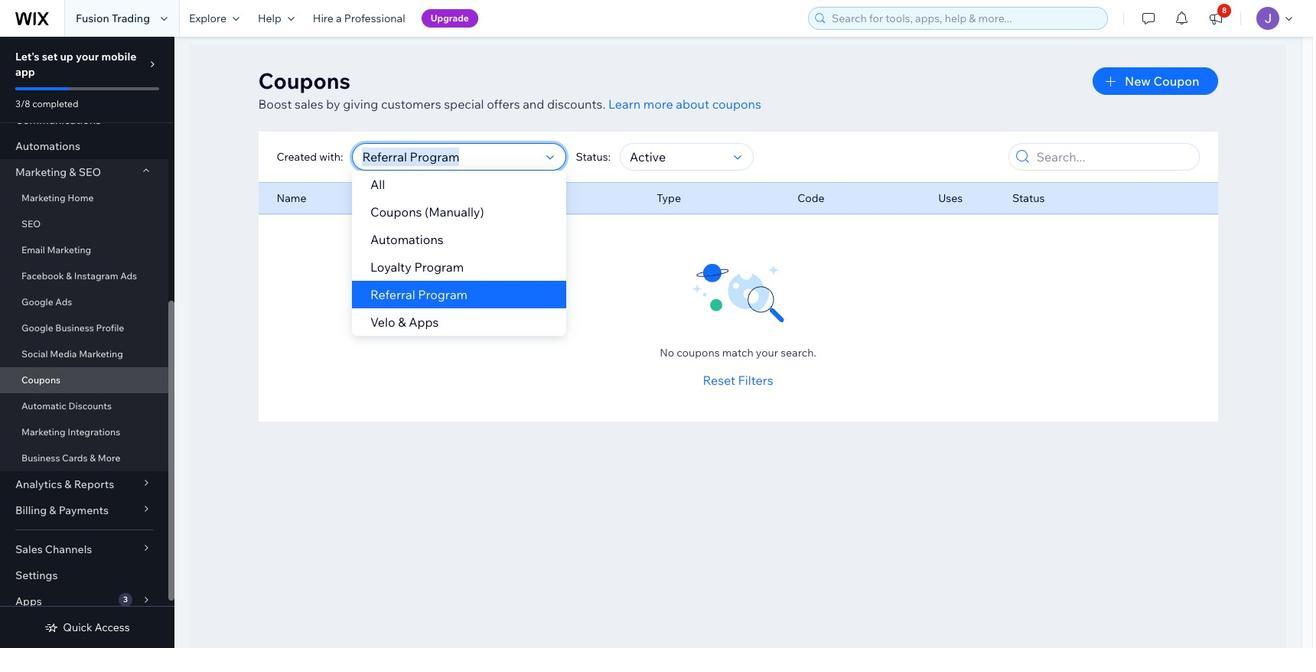 Task type: describe. For each thing, give the bounding box(es) containing it.
8 button
[[1199, 0, 1233, 37]]

1 horizontal spatial ads
[[120, 270, 137, 282]]

facebook & instagram ads
[[21, 270, 137, 282]]

discounts.
[[547, 96, 606, 112]]

marketing home link
[[0, 185, 168, 211]]

& for seo
[[69, 165, 76, 179]]

coupons for coupons (manually)
[[370, 204, 422, 220]]

automatic
[[21, 400, 66, 412]]

more
[[98, 452, 120, 464]]

referral program
[[370, 287, 468, 302]]

marketing down profile
[[79, 348, 123, 360]]

facebook
[[21, 270, 64, 282]]

google business profile
[[21, 322, 124, 334]]

sales
[[295, 96, 324, 112]]

google business profile link
[[0, 315, 168, 341]]

explore
[[189, 11, 227, 25]]

& for instagram
[[66, 270, 72, 282]]

seo link
[[0, 211, 168, 237]]

match
[[722, 346, 754, 360]]

Search for tools, apps, help & more... field
[[827, 8, 1103, 29]]

integrations
[[68, 426, 120, 438]]

& left "more"
[[90, 452, 96, 464]]

marketing up facebook & instagram ads
[[47, 244, 91, 256]]

learn
[[608, 96, 641, 112]]

hire
[[313, 11, 334, 25]]

google for google ads
[[21, 296, 53, 308]]

1 vertical spatial ads
[[55, 296, 72, 308]]

marketing home
[[21, 192, 94, 204]]

settings
[[15, 569, 58, 582]]

about
[[676, 96, 710, 112]]

1 vertical spatial seo
[[21, 218, 41, 230]]

analytics
[[15, 478, 62, 491]]

coupons for coupons
[[21, 374, 60, 386]]

uses
[[938, 191, 963, 205]]

mobile
[[101, 50, 137, 64]]

google ads link
[[0, 289, 168, 315]]

set
[[42, 50, 58, 64]]

0 vertical spatial business
[[55, 322, 94, 334]]

reset filters
[[703, 373, 773, 388]]

email
[[21, 244, 45, 256]]

no
[[660, 346, 674, 360]]

billing & payments button
[[0, 497, 168, 524]]

marketing for integrations
[[21, 426, 66, 438]]

status
[[1013, 191, 1045, 205]]

let's set up your mobile app
[[15, 50, 137, 79]]

new coupon
[[1125, 73, 1200, 89]]

hire a professional
[[313, 11, 405, 25]]

more
[[643, 96, 673, 112]]

settings link
[[0, 563, 168, 589]]

reset filters link
[[703, 371, 773, 390]]

new
[[1125, 73, 1151, 89]]

marketing & seo
[[15, 165, 101, 179]]

cards
[[62, 452, 88, 464]]

offers
[[487, 96, 520, 112]]

automations inside sidebar element
[[15, 139, 80, 153]]

learn more about coupons link
[[608, 96, 761, 112]]

coupons link
[[0, 367, 168, 393]]

google for google business profile
[[21, 322, 53, 334]]

& for apps
[[398, 315, 406, 330]]

professional
[[344, 11, 405, 25]]

created with:
[[277, 150, 343, 164]]

up
[[60, 50, 73, 64]]

analytics & reports
[[15, 478, 114, 491]]

referral program option
[[352, 281, 566, 308]]

coupon
[[1154, 73, 1200, 89]]

discounts
[[69, 400, 112, 412]]

& for reports
[[65, 478, 72, 491]]

sidebar element
[[0, 0, 175, 648]]

email marketing link
[[0, 237, 168, 263]]

automations inside list box
[[370, 232, 444, 247]]

quick
[[63, 621, 92, 634]]

reports
[[74, 478, 114, 491]]

let's
[[15, 50, 39, 64]]

quick access button
[[45, 621, 130, 634]]

upgrade button
[[421, 9, 478, 28]]

apps inside sidebar element
[[15, 595, 42, 608]]

business cards & more link
[[0, 445, 168, 471]]

and
[[523, 96, 544, 112]]

media
[[50, 348, 77, 360]]

social media marketing
[[21, 348, 123, 360]]

referral
[[370, 287, 415, 302]]

access
[[95, 621, 130, 634]]

social
[[21, 348, 48, 360]]

sales channels button
[[0, 537, 168, 563]]

filters
[[738, 373, 773, 388]]



Task type: vqa. For each thing, say whether or not it's contained in the screenshot.
Loyalty
yes



Task type: locate. For each thing, give the bounding box(es) containing it.
help
[[258, 11, 282, 25]]

google down facebook
[[21, 296, 53, 308]]

1 vertical spatial program
[[418, 287, 468, 302]]

0 vertical spatial ads
[[120, 270, 137, 282]]

& for payments
[[49, 504, 56, 517]]

3
[[123, 595, 128, 605]]

& up home
[[69, 165, 76, 179]]

coupons boost sales by giving customers special offers and discounts. learn more about coupons
[[258, 67, 761, 112]]

marketing for &
[[15, 165, 67, 179]]

1 vertical spatial your
[[756, 346, 778, 360]]

program for loyalty program
[[414, 259, 464, 275]]

your for mobile
[[76, 50, 99, 64]]

your right 'up'
[[76, 50, 99, 64]]

1 horizontal spatial seo
[[79, 165, 101, 179]]

with:
[[319, 150, 343, 164]]

0 horizontal spatial seo
[[21, 218, 41, 230]]

0 vertical spatial seo
[[79, 165, 101, 179]]

payments
[[59, 504, 109, 517]]

created
[[277, 150, 317, 164]]

list box
[[352, 171, 566, 336]]

a
[[336, 11, 342, 25]]

profile
[[96, 322, 124, 334]]

marketing up marketing home
[[15, 165, 67, 179]]

seo up email
[[21, 218, 41, 230]]

8
[[1222, 5, 1227, 15]]

analytics & reports button
[[0, 471, 168, 497]]

customers
[[381, 96, 441, 112]]

0 horizontal spatial automations
[[15, 139, 80, 153]]

reset
[[703, 373, 736, 388]]

program for referral program
[[418, 287, 468, 302]]

your for search.
[[756, 346, 778, 360]]

coupons (manually)
[[370, 204, 484, 220]]

loyalty program
[[370, 259, 464, 275]]

search.
[[781, 346, 817, 360]]

coupons inside "coupons boost sales by giving customers special offers and discounts. learn more about coupons"
[[258, 67, 350, 94]]

billing & payments
[[15, 504, 109, 517]]

1 horizontal spatial coupons
[[258, 67, 350, 94]]

& inside 'dropdown button'
[[49, 504, 56, 517]]

ads up google business profile
[[55, 296, 72, 308]]

your
[[76, 50, 99, 64], [756, 346, 778, 360]]

marketing & seo button
[[0, 159, 168, 185]]

& left "reports"
[[65, 478, 72, 491]]

coupons inside list box
[[370, 204, 422, 220]]

app
[[15, 65, 35, 79]]

coupons right no at the right
[[677, 346, 720, 360]]

0 horizontal spatial coupons
[[21, 374, 60, 386]]

(manually)
[[425, 204, 484, 220]]

status:
[[576, 150, 611, 164]]

automatic discounts
[[21, 400, 112, 412]]

coupons up automatic at the left bottom of the page
[[21, 374, 60, 386]]

coupons up sales
[[258, 67, 350, 94]]

ads right instagram
[[120, 270, 137, 282]]

program down loyalty program in the top of the page
[[418, 287, 468, 302]]

google
[[21, 296, 53, 308], [21, 322, 53, 334]]

by
[[326, 96, 340, 112]]

0 vertical spatial coupons
[[258, 67, 350, 94]]

0 vertical spatial your
[[76, 50, 99, 64]]

coupons inside "link"
[[21, 374, 60, 386]]

billing
[[15, 504, 47, 517]]

0 vertical spatial apps
[[409, 315, 439, 330]]

channels
[[45, 543, 92, 556]]

program inside option
[[418, 287, 468, 302]]

0 vertical spatial google
[[21, 296, 53, 308]]

hire a professional link
[[304, 0, 415, 37]]

no coupons match your search.
[[660, 346, 817, 360]]

giving
[[343, 96, 378, 112]]

velo & apps
[[370, 315, 439, 330]]

1 horizontal spatial automations
[[370, 232, 444, 247]]

coupons for coupons boost sales by giving customers special offers and discounts. learn more about coupons
[[258, 67, 350, 94]]

fusion
[[76, 11, 109, 25]]

apps down "settings"
[[15, 595, 42, 608]]

2 google from the top
[[21, 322, 53, 334]]

1 vertical spatial automations
[[370, 232, 444, 247]]

boost
[[258, 96, 292, 112]]

home
[[68, 192, 94, 204]]

trading
[[112, 11, 150, 25]]

2 vertical spatial coupons
[[21, 374, 60, 386]]

automatic discounts link
[[0, 393, 168, 419]]

0 vertical spatial coupons
[[712, 96, 761, 112]]

marketing integrations
[[21, 426, 120, 438]]

your inside let's set up your mobile app
[[76, 50, 99, 64]]

& inside list box
[[398, 315, 406, 330]]

& right facebook
[[66, 270, 72, 282]]

1 vertical spatial google
[[21, 322, 53, 334]]

0 horizontal spatial apps
[[15, 595, 42, 608]]

business up social media marketing
[[55, 322, 94, 334]]

list box containing all
[[352, 171, 566, 336]]

sales
[[15, 543, 43, 556]]

business up analytics
[[21, 452, 60, 464]]

None field
[[358, 144, 542, 170], [625, 144, 729, 170], [358, 144, 542, 170], [625, 144, 729, 170]]

coupons inside "coupons boost sales by giving customers special offers and discounts. learn more about coupons"
[[712, 96, 761, 112]]

0 vertical spatial program
[[414, 259, 464, 275]]

marketing inside 'link'
[[21, 426, 66, 438]]

3/8 completed
[[15, 98, 78, 109]]

1 google from the top
[[21, 296, 53, 308]]

help button
[[249, 0, 304, 37]]

google ads
[[21, 296, 72, 308]]

all
[[370, 177, 385, 192]]

marketing down marketing & seo
[[21, 192, 66, 204]]

code
[[798, 191, 825, 205]]

& right the billing
[[49, 504, 56, 517]]

coupons
[[258, 67, 350, 94], [370, 204, 422, 220], [21, 374, 60, 386]]

apps down referral program
[[409, 315, 439, 330]]

email marketing
[[21, 244, 91, 256]]

2 horizontal spatial coupons
[[370, 204, 422, 220]]

seo inside dropdown button
[[79, 165, 101, 179]]

program up referral program option
[[414, 259, 464, 275]]

1 vertical spatial coupons
[[677, 346, 720, 360]]

3/8
[[15, 98, 30, 109]]

Search... field
[[1032, 144, 1194, 170]]

apps
[[409, 315, 439, 330], [15, 595, 42, 608]]

program
[[414, 259, 464, 275], [418, 287, 468, 302]]

marketing for home
[[21, 192, 66, 204]]

1 horizontal spatial your
[[756, 346, 778, 360]]

type
[[657, 191, 681, 205]]

marketing down automatic at the left bottom of the page
[[21, 426, 66, 438]]

coupons
[[712, 96, 761, 112], [677, 346, 720, 360]]

0 horizontal spatial ads
[[55, 296, 72, 308]]

upgrade
[[431, 12, 469, 24]]

business
[[55, 322, 94, 334], [21, 452, 60, 464]]

0 horizontal spatial your
[[76, 50, 99, 64]]

1 horizontal spatial apps
[[409, 315, 439, 330]]

completed
[[32, 98, 78, 109]]

communications button
[[0, 107, 168, 133]]

1 vertical spatial business
[[21, 452, 60, 464]]

& right velo
[[398, 315, 406, 330]]

automations down communications
[[15, 139, 80, 153]]

1 vertical spatial coupons
[[370, 204, 422, 220]]

name
[[277, 191, 306, 205]]

new coupon button
[[1093, 67, 1218, 95]]

special
[[444, 96, 484, 112]]

quick access
[[63, 621, 130, 634]]

social media marketing link
[[0, 341, 168, 367]]

0 vertical spatial automations
[[15, 139, 80, 153]]

coupons down all
[[370, 204, 422, 220]]

velo
[[370, 315, 395, 330]]

seo down "automations" link
[[79, 165, 101, 179]]

automations up loyalty program in the top of the page
[[370, 232, 444, 247]]

&
[[69, 165, 76, 179], [66, 270, 72, 282], [398, 315, 406, 330], [90, 452, 96, 464], [65, 478, 72, 491], [49, 504, 56, 517]]

your right match
[[756, 346, 778, 360]]

marketing inside dropdown button
[[15, 165, 67, 179]]

1 vertical spatial apps
[[15, 595, 42, 608]]

google up social
[[21, 322, 53, 334]]

discount
[[475, 191, 519, 205]]

automations link
[[0, 133, 168, 159]]

marketing inside "link"
[[21, 192, 66, 204]]

coupons right about on the top right of the page
[[712, 96, 761, 112]]

communications
[[15, 113, 101, 127]]



